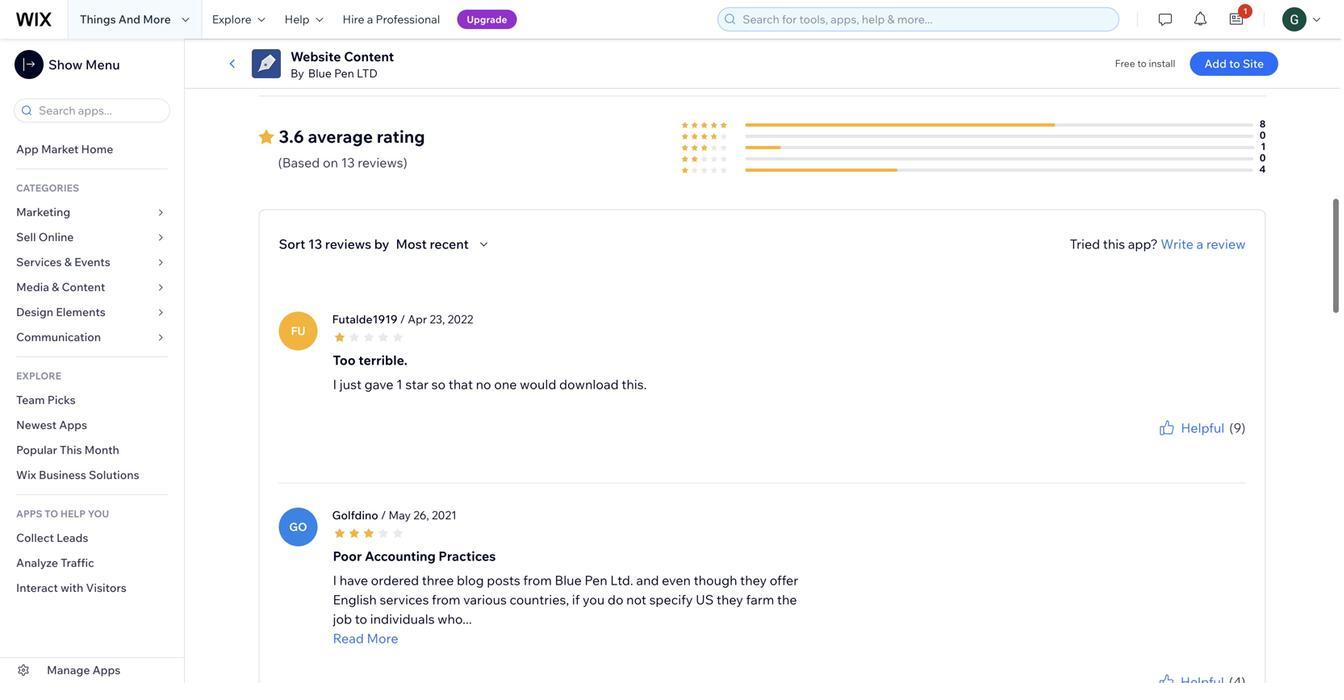 Task type: describe. For each thing, give the bounding box(es) containing it.
0 vertical spatial they
[[740, 573, 767, 589]]

i inside poor accounting practices i have ordered three blog posts from blue pen ltd. and even though they offer english services from various countries, if you do not specify us they farm the job to individuals who... read more
[[333, 573, 337, 589]]

manage apps link
[[0, 659, 184, 684]]

blue inside poor accounting practices i have ordered three blog posts from blue pen ltd. and even though they offer english services from various countries, if you do not specify us they farm the job to individuals who... read more
[[555, 573, 582, 589]]

collect leads
[[16, 531, 88, 545]]

explore
[[16, 370, 61, 382]]

0 vertical spatial from
[[523, 573, 552, 589]]

content inside media & content link
[[62, 280, 105, 294]]

you inside poor accounting practices i have ordered three blog posts from blue pen ltd. and even though they offer english services from various countries, if you do not specify us they farm the job to individuals who... read more
[[583, 592, 605, 608]]

free to install
[[1115, 57, 1175, 69]]

install
[[1149, 57, 1175, 69]]

home
[[81, 142, 113, 156]]

1 0 from the top
[[1260, 129, 1266, 141]]

to
[[45, 508, 58, 520]]

categories
[[16, 182, 79, 194]]

interact with visitors
[[16, 581, 127, 595]]

content inside the "website content by blue pen ltd"
[[344, 48, 394, 65]]

write a review button
[[1161, 235, 1246, 254]]

leads
[[57, 531, 88, 545]]

add to site button
[[1190, 52, 1279, 76]]

poor
[[333, 549, 362, 565]]

pen inside poor accounting practices i have ordered three blog posts from blue pen ltd. and even though they offer english services from various countries, if you do not specify us they farm the job to individuals who... read more
[[585, 573, 607, 589]]

team
[[16, 393, 45, 407]]

Search apps... field
[[34, 99, 165, 122]]

newest apps link
[[0, 413, 184, 438]]

manage
[[47, 663, 90, 678]]

collect
[[16, 531, 54, 545]]

though
[[694, 573, 737, 589]]

apps to help you
[[16, 508, 109, 520]]

go
[[289, 520, 307, 534]]

sell online
[[16, 230, 74, 244]]

popular this month link
[[0, 438, 184, 463]]

(9)
[[1229, 420, 1246, 436]]

pen inside the "website content by blue pen ltd"
[[334, 66, 354, 80]]

online
[[39, 230, 74, 244]]

too terrible. i just gave 1 star so that no one would download this.
[[333, 352, 647, 393]]

one
[[494, 377, 517, 393]]

sell online link
[[0, 225, 184, 250]]

by
[[291, 66, 304, 80]]

2 0 from the top
[[1260, 152, 1266, 164]]

1 vertical spatial 13
[[308, 236, 322, 252]]

0 horizontal spatial a
[[367, 12, 373, 26]]

app?
[[1128, 236, 1158, 252]]

popular this month
[[16, 443, 119, 457]]

to inside poor accounting practices i have ordered three blog posts from blue pen ltd. and even though they offer english services from various countries, if you do not specify us they farm the job to individuals who... read more
[[355, 611, 367, 628]]

help
[[285, 12, 310, 26]]

futalde1919 / apr 23, 2022
[[332, 312, 473, 327]]

traffic
[[61, 556, 94, 570]]

have
[[340, 573, 368, 589]]

read more button
[[333, 629, 817, 649]]

website
[[291, 48, 341, 65]]

2 horizontal spatial 1
[[1261, 140, 1266, 152]]

farm
[[746, 592, 774, 608]]

star
[[405, 377, 429, 393]]

interact with visitors link
[[0, 576, 184, 601]]

practices
[[439, 549, 496, 565]]

would
[[520, 377, 556, 393]]

0 vertical spatial more
[[143, 12, 171, 26]]

golfdino
[[332, 509, 378, 523]]

show menu
[[48, 56, 120, 73]]

media & content link
[[0, 275, 184, 300]]

this.
[[622, 377, 647, 393]]

ltd
[[357, 66, 378, 80]]

wix business solutions
[[16, 468, 139, 482]]

add to site
[[1205, 56, 1264, 71]]

ordered
[[371, 573, 419, 589]]

show menu button
[[15, 50, 120, 79]]

/ for too terrible.
[[400, 312, 405, 326]]

download
[[559, 377, 619, 393]]

recent
[[430, 236, 469, 252]]

team picks
[[16, 393, 76, 407]]

team picks link
[[0, 388, 184, 413]]

(based
[[278, 155, 320, 171]]

reviews
[[325, 236, 371, 252]]

market
[[41, 142, 79, 156]]

this
[[60, 443, 82, 457]]

offer
[[770, 573, 798, 589]]

apps
[[16, 508, 42, 520]]

most
[[396, 236, 427, 252]]

Search for tools, apps, help & more... field
[[738, 8, 1114, 31]]

3.6
[[279, 126, 304, 147]]

wix
[[16, 468, 36, 482]]

reviews)
[[358, 155, 407, 171]]

ltd.
[[610, 573, 633, 589]]

hire a professional
[[343, 12, 440, 26]]

upgrade button
[[457, 10, 517, 29]]



Task type: vqa. For each thing, say whether or not it's contained in the screenshot.
EMAIL UPDATES link
no



Task type: locate. For each thing, give the bounding box(es) containing it.
pen left ltd
[[334, 66, 354, 80]]

13 right the sort
[[308, 236, 322, 252]]

0 vertical spatial 0
[[1260, 129, 1266, 141]]

if
[[572, 592, 580, 608]]

1 up site
[[1243, 6, 1248, 16]]

1 vertical spatial apps
[[92, 663, 121, 678]]

0 down 8
[[1260, 152, 1266, 164]]

newest
[[16, 418, 57, 432]]

1 button
[[1219, 0, 1254, 39]]

& for media
[[52, 280, 59, 294]]

0 vertical spatial blue
[[308, 66, 332, 80]]

more inside poor accounting practices i have ordered three blog posts from blue pen ltd. and even though they offer english services from various countries, if you do not specify us they farm the job to individuals who... read more
[[367, 631, 398, 647]]

0 horizontal spatial /
[[381, 508, 386, 522]]

show
[[48, 56, 83, 73]]

1 horizontal spatial pen
[[585, 573, 607, 589]]

pen
[[334, 66, 354, 80], [585, 573, 607, 589]]

0 horizontal spatial more
[[143, 12, 171, 26]]

sort 13 reviews by
[[279, 236, 389, 252]]

0 horizontal spatial to
[[355, 611, 367, 628]]

1 horizontal spatial a
[[1197, 236, 1204, 252]]

0 horizontal spatial pen
[[334, 66, 354, 80]]

free
[[1115, 57, 1135, 69]]

tried this app? write a review
[[1070, 236, 1246, 252]]

1 inside button
[[1243, 6, 1248, 16]]

1 i from the top
[[333, 377, 337, 393]]

1 horizontal spatial you
[[1148, 438, 1164, 450]]

1 inside too terrible. i just gave 1 star so that no one would download this.
[[396, 377, 403, 393]]

1 horizontal spatial &
[[64, 255, 72, 269]]

from down the three
[[432, 592, 460, 608]]

i left just
[[333, 377, 337, 393]]

so
[[432, 377, 446, 393]]

apps
[[59, 418, 87, 432], [92, 663, 121, 678]]

& right media
[[52, 280, 59, 294]]

your
[[1181, 438, 1201, 450]]

sidebar element
[[0, 39, 185, 684]]

golfdino / may 26, 2021
[[332, 508, 457, 523]]

things
[[80, 12, 116, 26]]

blue down 'website'
[[308, 66, 332, 80]]

1 horizontal spatial 1
[[1243, 6, 1248, 16]]

most recent button
[[396, 235, 493, 254]]

2022
[[448, 312, 473, 326]]

most recent
[[396, 236, 469, 252]]

content
[[344, 48, 394, 65], [62, 280, 105, 294]]

2 vertical spatial 1
[[396, 377, 403, 393]]

newest apps
[[16, 418, 87, 432]]

and
[[118, 12, 140, 26]]

0 vertical spatial &
[[64, 255, 72, 269]]

1 vertical spatial more
[[367, 631, 398, 647]]

rating
[[377, 126, 425, 147]]

0 vertical spatial pen
[[334, 66, 354, 80]]

23,
[[430, 312, 445, 326]]

elements
[[56, 305, 106, 319]]

pen left ltd.
[[585, 573, 607, 589]]

8
[[1260, 118, 1266, 130]]

/ inside golfdino / may 26, 2021
[[381, 508, 386, 522]]

1 down 8
[[1261, 140, 1266, 152]]

26,
[[413, 508, 429, 522]]

1 horizontal spatial more
[[367, 631, 398, 647]]

1 horizontal spatial /
[[400, 312, 405, 326]]

1 horizontal spatial to
[[1137, 57, 1147, 69]]

1 vertical spatial a
[[1197, 236, 1204, 252]]

too
[[333, 352, 356, 369]]

app
[[16, 142, 39, 156]]

job
[[333, 611, 352, 628]]

0 horizontal spatial apps
[[59, 418, 87, 432]]

that
[[449, 377, 473, 393]]

2 horizontal spatial to
[[1229, 56, 1240, 71]]

(based on 13 reviews)
[[278, 155, 407, 171]]

tried
[[1070, 236, 1100, 252]]

0 horizontal spatial 13
[[308, 236, 322, 252]]

three
[[422, 573, 454, 589]]

analyze traffic
[[16, 556, 94, 570]]

1 horizontal spatial apps
[[92, 663, 121, 678]]

1 horizontal spatial blue
[[555, 573, 582, 589]]

month
[[84, 443, 119, 457]]

13 right on
[[341, 155, 355, 171]]

a right hire
[[367, 12, 373, 26]]

with
[[60, 581, 83, 595]]

fu
[[291, 324, 306, 338]]

hire
[[343, 12, 364, 26]]

1 vertical spatial 1
[[1261, 140, 1266, 152]]

apps up this
[[59, 418, 87, 432]]

poor accounting practices i have ordered three blog posts from blue pen ltd. and even though they offer english services from various countries, if you do not specify us they farm the job to individuals who... read more
[[333, 549, 798, 647]]

communication
[[16, 330, 103, 344]]

us
[[696, 592, 714, 608]]

/ left apr
[[400, 312, 405, 326]]

content up the elements
[[62, 280, 105, 294]]

0 vertical spatial you
[[1148, 438, 1164, 450]]

website content logo image
[[252, 49, 281, 78]]

0 up the 4
[[1260, 129, 1266, 141]]

0 horizontal spatial 1
[[396, 377, 403, 393]]

0 horizontal spatial &
[[52, 280, 59, 294]]

things and more
[[80, 12, 171, 26]]

1 vertical spatial they
[[717, 592, 743, 608]]

/ left may
[[381, 508, 386, 522]]

they down though
[[717, 592, 743, 608]]

1 vertical spatial i
[[333, 573, 337, 589]]

1 vertical spatial 0
[[1260, 152, 1266, 164]]

to right the "free" in the right of the page
[[1137, 57, 1147, 69]]

i left have
[[333, 573, 337, 589]]

thank you for your feedback
[[1118, 438, 1246, 450]]

specify
[[649, 592, 693, 608]]

who...
[[438, 611, 472, 628]]

you left for
[[1148, 438, 1164, 450]]

from
[[523, 573, 552, 589], [432, 592, 460, 608]]

1 horizontal spatial content
[[344, 48, 394, 65]]

1 horizontal spatial 13
[[341, 155, 355, 171]]

even
[[662, 573, 691, 589]]

2 i from the top
[[333, 573, 337, 589]]

1 vertical spatial you
[[583, 592, 605, 608]]

terrible.
[[359, 352, 408, 369]]

to for add
[[1229, 56, 1240, 71]]

analyze traffic link
[[0, 551, 184, 576]]

0 vertical spatial apps
[[59, 418, 87, 432]]

you
[[88, 508, 109, 520]]

site
[[1243, 56, 1264, 71]]

0 vertical spatial 1
[[1243, 6, 1248, 16]]

1 left star
[[396, 377, 403, 393]]

visitors
[[86, 581, 127, 595]]

may
[[389, 508, 411, 522]]

more
[[143, 12, 171, 26], [367, 631, 398, 647]]

0 horizontal spatial from
[[432, 592, 460, 608]]

a right the write
[[1197, 236, 1204, 252]]

to left site
[[1229, 56, 1240, 71]]

to for free
[[1137, 57, 1147, 69]]

1
[[1243, 6, 1248, 16], [1261, 140, 1266, 152], [396, 377, 403, 393]]

1 vertical spatial &
[[52, 280, 59, 294]]

content up ltd
[[344, 48, 394, 65]]

i inside too terrible. i just gave 1 star so that no one would download this.
[[333, 377, 337, 393]]

to inside button
[[1229, 56, 1240, 71]]

media
[[16, 280, 49, 294]]

more down individuals at bottom
[[367, 631, 398, 647]]

collect leads link
[[0, 526, 184, 551]]

marketing link
[[0, 200, 184, 225]]

just
[[340, 377, 362, 393]]

/ for poor accounting practices
[[381, 508, 386, 522]]

0 horizontal spatial blue
[[308, 66, 332, 80]]

upgrade
[[467, 13, 507, 25]]

0 vertical spatial content
[[344, 48, 394, 65]]

0 vertical spatial a
[[367, 12, 373, 26]]

0 vertical spatial /
[[400, 312, 405, 326]]

no
[[476, 377, 491, 393]]

to right job on the bottom of the page
[[355, 611, 367, 628]]

services
[[16, 255, 62, 269]]

1 vertical spatial content
[[62, 280, 105, 294]]

they up farm
[[740, 573, 767, 589]]

0 horizontal spatial you
[[583, 592, 605, 608]]

countries,
[[510, 592, 569, 608]]

more right and on the top left
[[143, 12, 171, 26]]

/ inside futalde1919 / apr 23, 2022
[[400, 312, 405, 326]]

apps for manage apps
[[92, 663, 121, 678]]

popular
[[16, 443, 57, 457]]

posts
[[487, 573, 520, 589]]

apps for newest apps
[[59, 418, 87, 432]]

0 vertical spatial 13
[[341, 155, 355, 171]]

apps right manage
[[92, 663, 121, 678]]

0 vertical spatial i
[[333, 377, 337, 393]]

services
[[380, 592, 429, 608]]

& for services
[[64, 255, 72, 269]]

4
[[1259, 163, 1266, 175]]

sell
[[16, 230, 36, 244]]

& left events
[[64, 255, 72, 269]]

from up countries,
[[523, 573, 552, 589]]

1 vertical spatial pen
[[585, 573, 607, 589]]

they
[[740, 573, 767, 589], [717, 592, 743, 608]]

blog
[[457, 573, 484, 589]]

1 vertical spatial from
[[432, 592, 460, 608]]

communication link
[[0, 325, 184, 350]]

1 vertical spatial /
[[381, 508, 386, 522]]

picks
[[47, 393, 76, 407]]

helpful
[[1181, 420, 1225, 436]]

media & content
[[16, 280, 105, 294]]

blue inside the "website content by blue pen ltd"
[[308, 66, 332, 80]]

solutions
[[89, 468, 139, 482]]

add
[[1205, 56, 1227, 71]]

1 horizontal spatial from
[[523, 573, 552, 589]]

not
[[626, 592, 646, 608]]

you right if
[[583, 592, 605, 608]]

sort
[[279, 236, 305, 252]]

&
[[64, 255, 72, 269], [52, 280, 59, 294]]

blue up if
[[555, 573, 582, 589]]

0 horizontal spatial content
[[62, 280, 105, 294]]

accounting
[[365, 549, 436, 565]]

app market home link
[[0, 137, 184, 162]]

1 vertical spatial blue
[[555, 573, 582, 589]]



